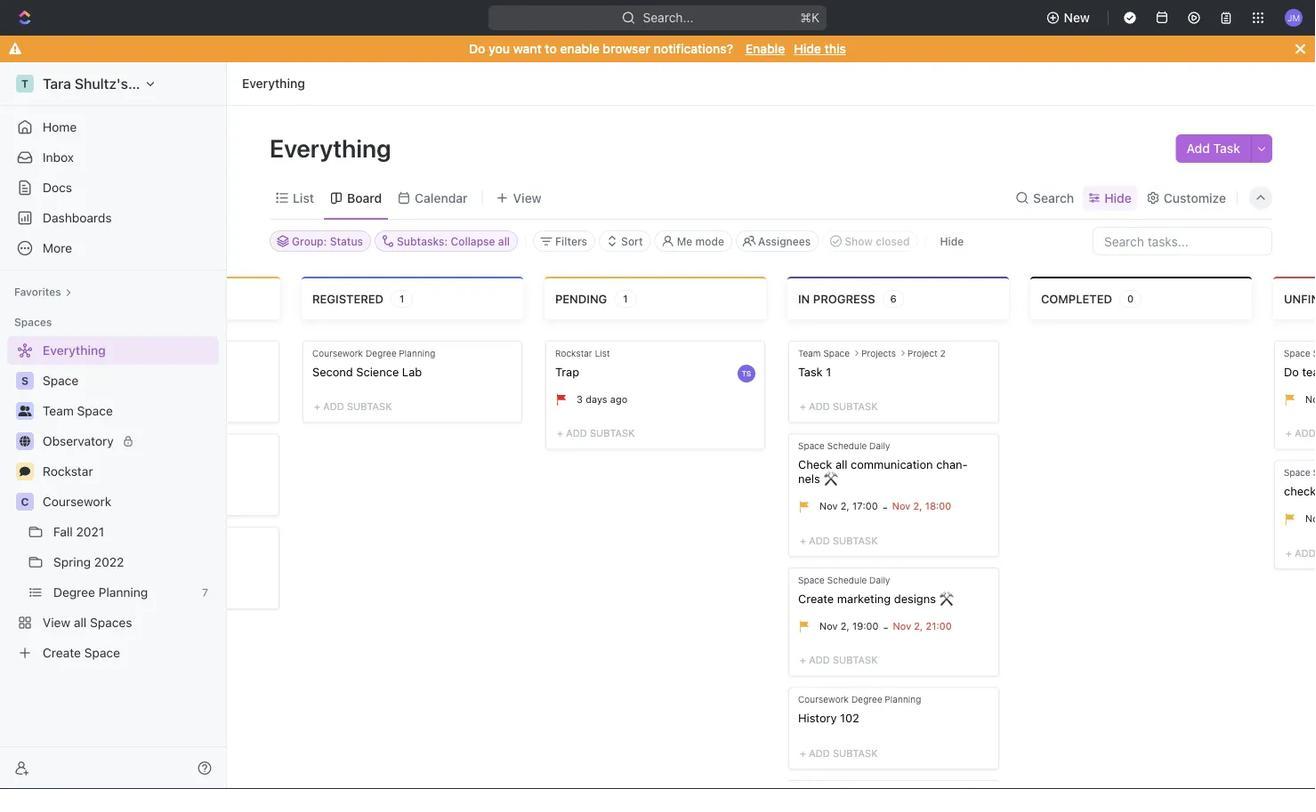 Task type: vqa. For each thing, say whether or not it's contained in the screenshot.


Task type: describe. For each thing, give the bounding box(es) containing it.
tara shultz's workspace
[[43, 75, 206, 92]]

inbox
[[43, 150, 74, 165]]

everything inside tree
[[43, 343, 106, 358]]

planning for history 102
[[885, 695, 922, 705]]

0
[[1128, 293, 1134, 305]]

projects
[[862, 348, 896, 358]]

home
[[43, 120, 77, 134]]

daily for create marketing designs ⚒️
[[870, 575, 890, 585]]

add down history at right bottom
[[809, 748, 830, 759]]

dashboards
[[43, 211, 112, 225]]

daily for check all communication chan nels ⚒️
[[870, 441, 890, 451]]

project 2
[[908, 348, 946, 358]]

notifications?
[[654, 41, 733, 56]]

+ add subtask down second
[[314, 401, 392, 413]]

3
[[577, 394, 583, 405]]

workspace
[[132, 75, 206, 92]]

to
[[545, 41, 557, 56]]

science
[[356, 365, 399, 378]]

view button
[[490, 186, 548, 211]]

spring 2022
[[53, 555, 124, 570]]

dashboards link
[[7, 204, 219, 232]]

observatory
[[43, 434, 114, 449]]

+ down trap
[[557, 428, 563, 439]]

0 horizontal spatial everything link
[[7, 336, 215, 365]]

space inside space schedule daily check all communication chan nels ⚒️
[[798, 441, 825, 451]]

favorites
[[14, 286, 61, 298]]

nels
[[798, 458, 968, 485]]

+ add subtask down 19:00
[[800, 655, 878, 666]]

2021
[[76, 525, 104, 539]]

search...
[[643, 10, 694, 25]]

2 for nov 2 , 17:00 - nov 2 , 18:00
[[841, 500, 847, 512]]

collapse
[[451, 235, 495, 247]]

Search tasks... text field
[[1094, 228, 1272, 255]]

0 vertical spatial team space
[[798, 348, 850, 358]]

observatory link
[[43, 427, 215, 456]]

3 days ago
[[577, 394, 628, 405]]

do for do you want to enable browser notifications? enable hide this
[[469, 41, 485, 56]]

all inside tree
[[74, 615, 87, 630]]

sort
[[621, 235, 643, 247]]

create inside 'link'
[[43, 646, 81, 660]]

browser
[[603, 41, 651, 56]]

show closed
[[845, 235, 910, 247]]

add up 'space schedule daily create marketing designs ⚒️'
[[809, 535, 830, 546]]

subtasks: collapse all
[[397, 235, 510, 247]]

+ down check
[[800, 535, 806, 546]]

me mode button
[[655, 231, 733, 252]]

spring 2022 link
[[53, 548, 215, 577]]

subtask down projects
[[833, 401, 878, 413]]

add task button
[[1176, 134, 1251, 163]]

spaces inside tree
[[90, 615, 132, 630]]

schedule for create marketing designs ⚒️
[[828, 575, 867, 585]]

17:00
[[853, 500, 878, 512]]

⌘k
[[800, 10, 820, 25]]

fall 2021
[[53, 525, 104, 539]]

add down second
[[323, 401, 344, 413]]

communication
[[851, 458, 933, 471]]

degree planning
[[53, 585, 148, 600]]

1 horizontal spatial all
[[498, 235, 510, 247]]

coursework degree planning second science lab
[[312, 348, 436, 378]]

+ down second
[[314, 401, 320, 413]]

in progress
[[798, 292, 876, 305]]

coursework degree planning history 102
[[798, 695, 922, 725]]

do for do tea
[[1284, 365, 1300, 378]]

designs
[[894, 592, 936, 605]]

task 1
[[798, 365, 831, 378]]

search button
[[1010, 186, 1080, 211]]

nov left 19:00
[[820, 620, 838, 632]]

in
[[798, 292, 810, 305]]

all inside space schedule daily check all communication chan nels ⚒️
[[836, 458, 848, 471]]

space schedule daily create marketing designs ⚒️
[[798, 575, 951, 605]]

ts
[[742, 370, 751, 378]]

sort button
[[599, 231, 651, 252]]

mode
[[696, 235, 725, 247]]

calendar
[[415, 190, 468, 205]]

- for create marketing designs ⚒️
[[883, 620, 889, 634]]

18:00
[[925, 500, 952, 512]]

+ up history at right bottom
[[800, 655, 806, 666]]

21:00
[[926, 620, 952, 632]]

progress
[[813, 292, 876, 305]]

rockstar list trap ts
[[555, 348, 751, 378]]

enable
[[746, 41, 785, 56]]

nov 2 , 19:00 - nov 2 , 21:00
[[820, 620, 952, 634]]

no button for do tea
[[1306, 393, 1316, 407]]

no for check
[[1306, 513, 1316, 525]]

0 vertical spatial spaces
[[14, 316, 52, 328]]

days
[[586, 394, 608, 405]]

more button
[[7, 234, 219, 263]]

team space inside sidebar navigation
[[43, 404, 113, 418]]

planning inside sidebar navigation
[[99, 585, 148, 600]]

view all spaces
[[43, 615, 132, 630]]

comment image
[[20, 466, 30, 477]]

rockstar for rockstar list trap ts
[[555, 348, 592, 358]]

check
[[798, 458, 833, 471]]

1 horizontal spatial everything link
[[238, 73, 310, 94]]

hide inside hide dropdown button
[[1105, 190, 1132, 205]]

2 left 18:00
[[914, 500, 920, 512]]

view for view all spaces
[[43, 615, 70, 630]]

jm
[[1288, 12, 1301, 23]]

space schedule daily check all communication chan nels ⚒️
[[798, 441, 968, 485]]

subtasks:
[[397, 235, 448, 247]]

- for check all communication chan nels ⚒️
[[883, 500, 888, 514]]

rockstar for rockstar
[[43, 464, 93, 479]]

team inside the team space link
[[43, 404, 74, 418]]

marketing
[[837, 592, 891, 605]]

favorites button
[[7, 281, 79, 303]]

, left 21:00
[[920, 620, 923, 632]]

1 vertical spatial everything
[[270, 133, 397, 162]]

0 vertical spatial team
[[798, 348, 821, 358]]

102
[[840, 712, 860, 725]]

view all spaces link
[[7, 609, 215, 637]]

project
[[908, 348, 938, 358]]

1 vertical spatial task
[[798, 365, 823, 378]]

coursework, , element
[[16, 493, 34, 511]]

you
[[489, 41, 510, 56]]

nov left 17:00
[[820, 500, 838, 512]]

second
[[312, 365, 353, 378]]



Task type: locate. For each thing, give the bounding box(es) containing it.
0 vertical spatial view
[[513, 190, 542, 205]]

7
[[202, 587, 208, 599]]

nov 2 , 17:00 - nov 2 , 18:00
[[820, 500, 952, 514]]

1 vertical spatial ⚒️
[[940, 592, 951, 605]]

daily inside space schedule daily check all communication chan nels ⚒️
[[870, 441, 890, 451]]

1 vertical spatial team space
[[43, 404, 113, 418]]

1 vertical spatial spaces
[[90, 615, 132, 630]]

1 horizontal spatial rockstar
[[555, 348, 592, 358]]

0 vertical spatial rockstar
[[555, 348, 592, 358]]

closed
[[876, 235, 910, 247]]

degree down spring
[[53, 585, 95, 600]]

0 horizontal spatial 1
[[400, 293, 404, 305]]

, left 19:00
[[847, 620, 850, 632]]

lab
[[402, 365, 422, 378]]

1 vertical spatial everything link
[[7, 336, 215, 365]]

show closed button
[[823, 231, 918, 252]]

user group image
[[18, 406, 32, 417]]

1 vertical spatial all
[[836, 458, 848, 471]]

docs
[[43, 180, 72, 195]]

planning up lab
[[399, 348, 436, 358]]

1 vertical spatial degree
[[53, 585, 95, 600]]

assignees
[[758, 235, 811, 247]]

spaces up create space 'link'
[[90, 615, 132, 630]]

list up 'group:' on the top of the page
[[293, 190, 314, 205]]

add up customize
[[1187, 141, 1210, 156]]

calendar link
[[411, 186, 468, 211]]

schedule for check all communication chan nels ⚒️
[[828, 441, 867, 451]]

1 vertical spatial schedule
[[828, 575, 867, 585]]

new
[[1064, 10, 1090, 25]]

1 no from the top
[[1306, 394, 1316, 405]]

tree inside sidebar navigation
[[7, 336, 219, 668]]

want
[[513, 41, 542, 56]]

do tea
[[1284, 365, 1316, 378]]

add down 3
[[566, 428, 587, 439]]

0 horizontal spatial do
[[469, 41, 485, 56]]

rockstar
[[555, 348, 592, 358], [43, 464, 93, 479]]

1 vertical spatial list
[[595, 348, 610, 358]]

2 horizontal spatial 1
[[826, 365, 831, 378]]

degree inside coursework degree planning second science lab
[[366, 348, 397, 358]]

1 horizontal spatial 1
[[623, 293, 628, 305]]

no down the tea
[[1306, 394, 1316, 405]]

list
[[293, 190, 314, 205], [595, 348, 610, 358]]

1 schedule from the top
[[828, 441, 867, 451]]

+ add subtask down task 1
[[800, 401, 878, 413]]

2 schedule from the top
[[828, 575, 867, 585]]

team right user group 'icon'
[[43, 404, 74, 418]]

1 no button from the top
[[1306, 393, 1316, 407]]

1 horizontal spatial hide
[[940, 235, 964, 247]]

0 vertical spatial ⚒️
[[824, 472, 835, 485]]

1 vertical spatial view
[[43, 615, 70, 630]]

coursework up second
[[312, 348, 363, 358]]

planning down nov 2 , 19:00 - nov 2 , 21:00
[[885, 695, 922, 705]]

0 vertical spatial coursework
[[312, 348, 363, 358]]

1 horizontal spatial create
[[798, 592, 834, 605]]

2 vertical spatial degree
[[852, 695, 883, 705]]

no down check
[[1306, 513, 1316, 525]]

1 horizontal spatial list
[[595, 348, 610, 358]]

all up create space
[[74, 615, 87, 630]]

c
[[21, 496, 29, 508]]

degree
[[366, 348, 397, 358], [53, 585, 95, 600], [852, 695, 883, 705]]

me
[[677, 235, 693, 247]]

1 for registered
[[400, 293, 404, 305]]

tara shultz's workspace, , element
[[16, 75, 34, 93]]

0 horizontal spatial degree
[[53, 585, 95, 600]]

0 vertical spatial schedule
[[828, 441, 867, 451]]

task up customize
[[1214, 141, 1241, 156]]

view up filters 'dropdown button'
[[513, 190, 542, 205]]

team up task 1
[[798, 348, 821, 358]]

0 horizontal spatial hide
[[794, 41, 821, 56]]

do
[[469, 41, 485, 56], [1284, 365, 1300, 378]]

coursework inside tree
[[43, 494, 111, 509]]

view button
[[490, 177, 548, 219]]

subtask down 3 days ago dropdown button at the left of page
[[590, 428, 635, 439]]

create space
[[43, 646, 120, 660]]

2 horizontal spatial degree
[[852, 695, 883, 705]]

1 vertical spatial no
[[1306, 513, 1316, 525]]

nov
[[820, 500, 838, 512], [893, 500, 911, 512], [820, 620, 838, 632], [893, 620, 912, 632]]

degree for second
[[366, 348, 397, 358]]

all
[[498, 235, 510, 247], [836, 458, 848, 471], [74, 615, 87, 630]]

0 vertical spatial do
[[469, 41, 485, 56]]

2 no button from the top
[[1306, 513, 1316, 527]]

spring
[[53, 555, 91, 570]]

no for do tea
[[1306, 394, 1316, 405]]

0 horizontal spatial team space
[[43, 404, 113, 418]]

0 horizontal spatial task
[[798, 365, 823, 378]]

2 horizontal spatial hide
[[1105, 190, 1132, 205]]

team space up task 1
[[798, 348, 850, 358]]

jm button
[[1280, 4, 1308, 32]]

,
[[847, 500, 850, 512], [920, 500, 923, 512], [847, 620, 850, 632], [920, 620, 923, 632]]

subtask down 102
[[833, 748, 878, 759]]

0 vertical spatial no
[[1306, 394, 1316, 405]]

planning inside coursework degree planning second science lab
[[399, 348, 436, 358]]

⚒️ inside space schedule daily check all communication chan nels ⚒️
[[824, 472, 835, 485]]

no button
[[1306, 393, 1316, 407], [1306, 513, 1316, 527]]

subtask down 19:00
[[833, 655, 878, 666]]

team space
[[798, 348, 850, 358], [43, 404, 113, 418]]

rockstar link
[[43, 458, 215, 486]]

0 vertical spatial hide
[[794, 41, 821, 56]]

no button down the tea
[[1306, 393, 1316, 407]]

assignees button
[[736, 231, 819, 252]]

1 vertical spatial coursework
[[43, 494, 111, 509]]

3 days ago button
[[577, 393, 632, 407]]

0 horizontal spatial all
[[74, 615, 87, 630]]

0 vertical spatial everything
[[242, 76, 305, 91]]

2 no from the top
[[1306, 513, 1316, 525]]

- right 19:00
[[883, 620, 889, 634]]

1 daily from the top
[[870, 441, 890, 451]]

add
[[1187, 141, 1210, 156], [323, 401, 344, 413], [809, 401, 830, 413], [566, 428, 587, 439], [809, 535, 830, 546], [809, 655, 830, 666], [809, 748, 830, 759]]

⚒️ down check
[[824, 472, 835, 485]]

everything link
[[238, 73, 310, 94], [7, 336, 215, 365]]

board link
[[344, 186, 382, 211]]

degree for history
[[852, 695, 883, 705]]

coursework for coursework degree planning history 102
[[798, 695, 849, 705]]

1 horizontal spatial view
[[513, 190, 542, 205]]

status
[[330, 235, 363, 247]]

1 horizontal spatial ⚒️
[[940, 592, 951, 605]]

create left marketing
[[798, 592, 834, 605]]

1 horizontal spatial task
[[1214, 141, 1241, 156]]

space, , element
[[16, 372, 34, 390]]

create space link
[[7, 639, 215, 668]]

2 vertical spatial everything
[[43, 343, 106, 358]]

0 vertical spatial list
[[293, 190, 314, 205]]

0 horizontal spatial coursework
[[43, 494, 111, 509]]

1 vertical spatial no button
[[1306, 513, 1316, 527]]

view
[[513, 190, 542, 205], [43, 615, 70, 630]]

spaces down favorites
[[14, 316, 52, 328]]

space inside 'space schedule daily create marketing designs ⚒️'
[[798, 575, 825, 585]]

sidebar navigation
[[0, 62, 231, 790]]

task inside button
[[1214, 141, 1241, 156]]

trap
[[555, 365, 579, 378]]

1 horizontal spatial degree
[[366, 348, 397, 358]]

all right check
[[836, 458, 848, 471]]

0 vertical spatial degree
[[366, 348, 397, 358]]

1 vertical spatial hide
[[1105, 190, 1132, 205]]

1 horizontal spatial team
[[798, 348, 821, 358]]

2 daily from the top
[[870, 575, 890, 585]]

all right collapse
[[498, 235, 510, 247]]

list inside 'rockstar list trap ts'
[[595, 348, 610, 358]]

do left you
[[469, 41, 485, 56]]

schedule inside 'space schedule daily create marketing designs ⚒️'
[[828, 575, 867, 585]]

registered
[[312, 292, 384, 305]]

do you want to enable browser notifications? enable hide this
[[469, 41, 846, 56]]

-
[[883, 500, 888, 514], [883, 620, 889, 634]]

1 vertical spatial -
[[883, 620, 889, 634]]

enable
[[560, 41, 600, 56]]

schedule up check
[[828, 441, 867, 451]]

0 horizontal spatial create
[[43, 646, 81, 660]]

1 vertical spatial do
[[1284, 365, 1300, 378]]

planning inside coursework degree planning history 102
[[885, 695, 922, 705]]

degree up the science
[[366, 348, 397, 358]]

home link
[[7, 113, 219, 142]]

2 left 17:00
[[841, 500, 847, 512]]

1 vertical spatial daily
[[870, 575, 890, 585]]

2 vertical spatial all
[[74, 615, 87, 630]]

2 horizontal spatial planning
[[885, 695, 922, 705]]

0 horizontal spatial list
[[293, 190, 314, 205]]

tree
[[7, 336, 219, 668]]

2 left 19:00
[[841, 620, 847, 632]]

0 horizontal spatial spaces
[[14, 316, 52, 328]]

nov right 17:00
[[893, 500, 911, 512]]

s
[[21, 375, 29, 387]]

0 vertical spatial all
[[498, 235, 510, 247]]

rockstar inside 'rockstar list trap ts'
[[555, 348, 592, 358]]

0 horizontal spatial planning
[[99, 585, 148, 600]]

completed
[[1041, 292, 1113, 305]]

nov down designs
[[893, 620, 912, 632]]

1 vertical spatial team
[[43, 404, 74, 418]]

2022
[[94, 555, 124, 570]]

coursework inside coursework degree planning history 102
[[798, 695, 849, 705]]

shultz's
[[75, 75, 128, 92]]

degree up 102
[[852, 695, 883, 705]]

rockstar up trap
[[555, 348, 592, 358]]

0 horizontal spatial team
[[43, 404, 74, 418]]

degree inside coursework degree planning history 102
[[852, 695, 883, 705]]

view inside button
[[513, 190, 542, 205]]

+ add subtask down 102
[[800, 748, 878, 759]]

1 right registered
[[400, 293, 404, 305]]

check
[[1284, 485, 1316, 498]]

planning
[[399, 348, 436, 358], [99, 585, 148, 600], [885, 695, 922, 705]]

1 horizontal spatial team space
[[798, 348, 850, 358]]

no button for check
[[1306, 513, 1316, 527]]

hide
[[794, 41, 821, 56], [1105, 190, 1132, 205], [940, 235, 964, 247]]

hide right closed
[[940, 235, 964, 247]]

degree planning link
[[53, 579, 195, 607]]

view inside tree
[[43, 615, 70, 630]]

2 horizontal spatial coursework
[[798, 695, 849, 705]]

team
[[798, 348, 821, 358], [43, 404, 74, 418]]

2 vertical spatial planning
[[885, 695, 922, 705]]

daily up marketing
[[870, 575, 890, 585]]

create inside 'space schedule daily create marketing designs ⚒️'
[[798, 592, 834, 605]]

⚒️
[[824, 472, 835, 485], [940, 592, 951, 605]]

2 for nov 2 , 19:00 - nov 2 , 21:00
[[841, 620, 847, 632]]

new button
[[1039, 4, 1101, 32]]

schedule up marketing
[[828, 575, 867, 585]]

degree inside degree planning link
[[53, 585, 95, 600]]

do left the tea
[[1284, 365, 1300, 378]]

1 down in progress
[[826, 365, 831, 378]]

0 vertical spatial daily
[[870, 441, 890, 451]]

0 vertical spatial everything link
[[238, 73, 310, 94]]

spaces
[[14, 316, 52, 328], [90, 615, 132, 630]]

0 vertical spatial -
[[883, 500, 888, 514]]

2 horizontal spatial all
[[836, 458, 848, 471]]

coursework for coursework degree planning second science lab
[[312, 348, 363, 358]]

0 horizontal spatial rockstar
[[43, 464, 93, 479]]

- right 17:00
[[883, 500, 888, 514]]

ts button
[[736, 363, 757, 385]]

more
[[43, 241, 72, 255]]

subtask down 17:00
[[833, 535, 878, 546]]

coursework up history at right bottom
[[798, 695, 849, 705]]

0 horizontal spatial view
[[43, 615, 70, 630]]

⚒️ inside 'space schedule daily create marketing designs ⚒️'
[[940, 592, 951, 605]]

this
[[825, 41, 846, 56]]

2 for project 2
[[940, 348, 946, 358]]

view for view
[[513, 190, 542, 205]]

team space up observatory
[[43, 404, 113, 418]]

tara
[[43, 75, 71, 92]]

1 vertical spatial rockstar
[[43, 464, 93, 479]]

rockstar inside sidebar navigation
[[43, 464, 93, 479]]

ago
[[610, 394, 628, 405]]

no button down check
[[1306, 513, 1316, 527]]

schedule inside space schedule daily check all communication chan nels ⚒️
[[828, 441, 867, 451]]

add up history at right bottom
[[809, 655, 830, 666]]

coursework up fall 2021
[[43, 494, 111, 509]]

add down task 1
[[809, 401, 830, 413]]

coursework link
[[43, 488, 215, 516]]

daily up "communication"
[[870, 441, 890, 451]]

2 vertical spatial coursework
[[798, 695, 849, 705]]

task right ts dropdown button
[[798, 365, 823, 378]]

1 horizontal spatial planning
[[399, 348, 436, 358]]

19:00
[[853, 620, 879, 632]]

2 right project
[[940, 348, 946, 358]]

docs link
[[7, 174, 219, 202]]

space link
[[43, 367, 215, 395]]

filters
[[555, 235, 588, 247]]

+ down task 1
[[800, 401, 806, 413]]

create down view all spaces
[[43, 646, 81, 660]]

hide button
[[1083, 186, 1137, 211]]

add inside button
[[1187, 141, 1210, 156]]

subtask down the science
[[347, 401, 392, 413]]

0 vertical spatial planning
[[399, 348, 436, 358]]

view up create space
[[43, 615, 70, 630]]

+ down history at right bottom
[[800, 748, 806, 759]]

list up 3 days ago
[[595, 348, 610, 358]]

0 vertical spatial task
[[1214, 141, 1241, 156]]

hide right "search" at the right top of page
[[1105, 190, 1132, 205]]

pending
[[555, 292, 607, 305]]

hide left the this
[[794, 41, 821, 56]]

rockstar down observatory
[[43, 464, 93, 479]]

0 horizontal spatial ⚒️
[[824, 472, 835, 485]]

⚒️ up 21:00
[[940, 592, 951, 605]]

2 left 21:00
[[914, 620, 920, 632]]

coursework inside coursework degree planning second science lab
[[312, 348, 363, 358]]

tea
[[1303, 365, 1316, 378]]

, left 18:00
[[920, 500, 923, 512]]

list link
[[289, 186, 314, 211]]

hide inside hide button
[[940, 235, 964, 247]]

1 vertical spatial create
[[43, 646, 81, 660]]

0 vertical spatial no button
[[1306, 393, 1316, 407]]

+ add subtask down 17:00
[[800, 535, 878, 546]]

customize
[[1164, 190, 1227, 205]]

, left 17:00
[[847, 500, 850, 512]]

planning for second science lab
[[399, 348, 436, 358]]

1 vertical spatial planning
[[99, 585, 148, 600]]

daily inside 'space schedule daily create marketing designs ⚒️'
[[870, 575, 890, 585]]

1 horizontal spatial do
[[1284, 365, 1300, 378]]

0 vertical spatial create
[[798, 592, 834, 605]]

planning down spring 2022 link at the bottom
[[99, 585, 148, 600]]

1 for pending
[[623, 293, 628, 305]]

2 vertical spatial hide
[[940, 235, 964, 247]]

space inside 'link'
[[84, 646, 120, 660]]

globe image
[[20, 436, 30, 447]]

1 horizontal spatial coursework
[[312, 348, 363, 358]]

coursework for coursework
[[43, 494, 111, 509]]

list inside "link"
[[293, 190, 314, 205]]

+ add subtask down days
[[557, 428, 635, 439]]

tree containing everything
[[7, 336, 219, 668]]

board
[[347, 190, 382, 205]]

hide button
[[933, 231, 971, 252]]

1 right pending
[[623, 293, 628, 305]]

coursework
[[312, 348, 363, 358], [43, 494, 111, 509], [798, 695, 849, 705]]

1 horizontal spatial spaces
[[90, 615, 132, 630]]

daily
[[870, 441, 890, 451], [870, 575, 890, 585]]

me mode
[[677, 235, 725, 247]]

show
[[845, 235, 873, 247]]



